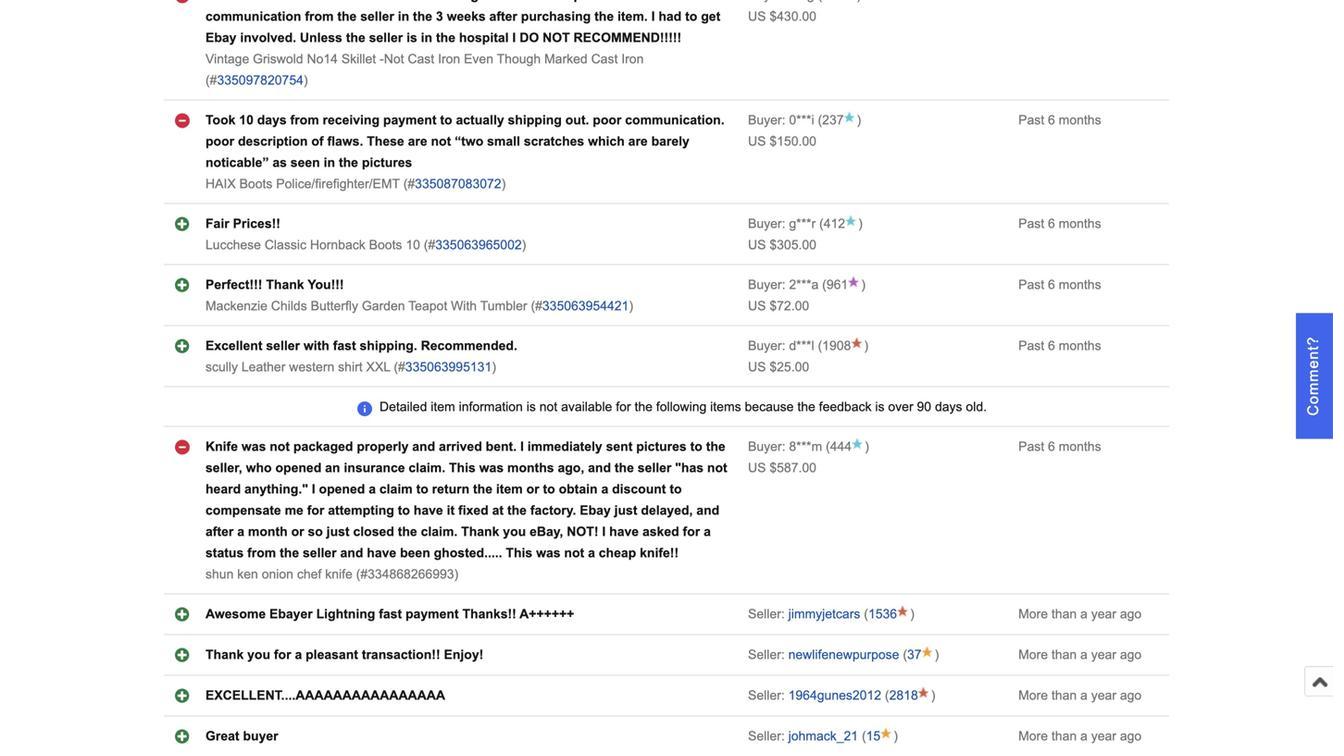 Task type: describe. For each thing, give the bounding box(es) containing it.
past for 412
[[1019, 217, 1044, 231]]

jimmyjetcars link
[[788, 607, 860, 622]]

seller: for seller: 1964gunes2012
[[748, 689, 785, 703]]

packaged
[[293, 440, 353, 454]]

3
[[436, 9, 443, 24]]

0 vertical spatial had
[[641, 0, 664, 2]]

1 vertical spatial you
[[247, 648, 270, 663]]

buyer: 2***a
[[748, 278, 819, 292]]

items
[[710, 400, 741, 414]]

us for us $25.00
[[748, 360, 766, 375]]

you inside knife was not packaged properly and arrived bent.  i immediately sent pictures to the seller, who opened an insurance claim.  this was months ago, and the seller "has not heard anything." i opened a claim to return the item or to obtain a discount to compensate me for attempting to have it fixed at the factory.  ebay just delayed, and after a month or so just closed the claim.  thank you ebay, not!  i have asked for a status from the seller and have been ghosted..... this was not a cheap knife!! shun ken onion chef knife (#334868266993)
[[503, 525, 526, 539]]

335063954421 link
[[542, 299, 629, 313]]

buyer
[[243, 730, 278, 744]]

(# inside the excellent seller with fast shipping.  recommended. scully leather western shirt xxl (# 335063995131 )
[[394, 360, 405, 375]]

lightning
[[316, 607, 375, 622]]

past for 1908
[[1019, 339, 1044, 353]]

mackenzie
[[206, 299, 267, 313]]

6 for ( 412
[[1048, 217, 1055, 231]]

past 6 months for ( 444
[[1019, 440, 1101, 454]]

past 6 months element for 1908
[[1019, 339, 1101, 353]]

buyer: for $72.00
[[748, 278, 786, 292]]

ghosted.....
[[434, 546, 502, 561]]

month
[[248, 525, 288, 539]]

( for 237
[[818, 113, 822, 127]]

1 horizontal spatial or
[[526, 482, 539, 497]]

leather
[[242, 360, 286, 375]]

shun
[[206, 568, 234, 582]]

garden
[[362, 299, 405, 313]]

1964gunes2012
[[788, 689, 881, 703]]

1 vertical spatial days
[[935, 400, 962, 414]]

pictures inside took 10 days from receiving payment to actually shipping out. poor communication. poor description of flaws. these are not "two small scratches which are barely noticable" as seen in the pictures haix boots police/firefighter/emt (# 335087083072 )
[[362, 156, 412, 170]]

feedback left by buyer. element for $587.00
[[748, 440, 822, 454]]

great buyer element
[[206, 730, 278, 744]]

for down ebayer
[[274, 648, 291, 663]]

buyer: 8***m
[[748, 440, 822, 454]]

get
[[701, 9, 721, 24]]

for up the so
[[307, 504, 324, 518]]

weeks
[[447, 9, 486, 24]]

which
[[588, 134, 625, 149]]

us $430.00
[[748, 9, 817, 24]]

to up factory.
[[543, 482, 555, 497]]

so
[[308, 525, 323, 539]]

item inside never received the item and after contacting the seller multiple times i had no communication  from the seller in the 3 weeks after purchasing the item. i had to get ebay involved. unless the seller is in the hospital i do not recommend!!!!!
[[324, 0, 351, 2]]

johmack_21
[[788, 730, 858, 744]]

1964gunes2012 link
[[788, 689, 881, 703]]

( 961
[[819, 278, 848, 292]]

jimmyjetcars
[[788, 607, 860, 622]]

i right bent.
[[520, 440, 524, 454]]

15
[[866, 730, 881, 744]]

10 inside fair prices!! lucchese classic hornback boots 10 (# 335063965002 )
[[406, 238, 420, 252]]

who
[[246, 461, 272, 476]]

past 6 months element for 444
[[1019, 440, 1101, 454]]

year for ( 2818
[[1091, 689, 1116, 703]]

ken
[[237, 568, 258, 582]]

us for us $587.00
[[748, 461, 766, 476]]

perfect!!!
[[206, 278, 262, 292]]

great
[[206, 730, 239, 744]]

excellent seller with fast shipping.  recommended. element
[[206, 339, 517, 353]]

0 vertical spatial this
[[449, 461, 476, 476]]

"has
[[675, 461, 704, 476]]

i right item. at the top left of the page
[[651, 9, 655, 24]]

enjoy!
[[444, 648, 484, 663]]

with
[[304, 339, 329, 353]]

recommended.
[[421, 339, 517, 353]]

small
[[487, 134, 520, 149]]

( for 444
[[826, 440, 830, 454]]

for right 'asked'
[[683, 525, 700, 539]]

newlifenewpurpose link
[[788, 648, 899, 663]]

than for 37
[[1052, 648, 1077, 663]]

( for 412
[[819, 217, 824, 231]]

buyer: 0***i
[[748, 113, 814, 127]]

these
[[367, 134, 404, 149]]

37 link
[[907, 648, 922, 663]]

communication
[[206, 9, 301, 24]]

police/firefighter/emt
[[276, 177, 400, 191]]

i right not!
[[602, 525, 606, 539]]

shipping.
[[360, 339, 417, 353]]

us $72.00
[[748, 299, 809, 313]]

claim
[[379, 482, 413, 497]]

335097820754
[[217, 73, 304, 88]]

from inside took 10 days from receiving payment to actually shipping out. poor communication. poor description of flaws. these are not "two small scratches which are barely noticable" as seen in the pictures haix boots police/firefighter/emt (# 335087083072 )
[[290, 113, 319, 127]]

year for ( 37
[[1091, 648, 1116, 663]]

to down claim
[[398, 504, 410, 518]]

412
[[824, 217, 845, 231]]

griswold
[[253, 52, 303, 66]]

multiple
[[543, 0, 592, 2]]

to inside took 10 days from receiving payment to actually shipping out. poor communication. poor description of flaws. these are not "two small scratches which are barely noticable" as seen in the pictures haix boots police/firefighter/emt (# 335087083072 )
[[440, 113, 452, 127]]

1 vertical spatial payment
[[406, 607, 459, 622]]

properly
[[357, 440, 409, 454]]

fast for shipping.
[[333, 339, 356, 353]]

following
[[656, 400, 707, 414]]

us for us $305.00
[[748, 238, 766, 252]]

not left available
[[540, 400, 558, 414]]

knife was not packaged properly and arrived bent.  i immediately sent pictures to the seller, who opened an insurance claim.  this was months ago, and the seller "has not heard anything." i opened a claim to return the item or to obtain a discount to compensate me for attempting to have it fixed at the factory.  ebay just delayed, and after a month or so just closed the claim.  thank you ebay, not!  i have asked for a status from the seller and have been ghosted..... this was not a cheap knife!! element
[[206, 440, 727, 561]]

(# inside took 10 days from receiving payment to actually shipping out. poor communication. poor description of flaws. these are not "two small scratches which are barely noticable" as seen in the pictures haix boots police/firefighter/emt (# 335087083072 )
[[403, 177, 415, 191]]

not right "has
[[707, 461, 727, 476]]

seller: for seller: jimmyjetcars
[[748, 607, 785, 622]]

comment?
[[1305, 337, 1322, 416]]

0 vertical spatial in
[[398, 9, 409, 24]]

( 1908
[[814, 339, 851, 353]]

thanks!!
[[462, 607, 516, 622]]

not
[[543, 31, 570, 45]]

( for 1908
[[818, 339, 822, 353]]

prices!!
[[233, 217, 280, 231]]

purchasing
[[521, 9, 591, 24]]

and up knife
[[340, 546, 363, 561]]

past 6 months for ( 237
[[1019, 113, 1101, 127]]

year for ( 1536
[[1091, 607, 1116, 622]]

$72.00
[[770, 299, 809, 313]]

6 for ( 237
[[1048, 113, 1055, 127]]

$305.00
[[770, 238, 817, 252]]

months for ( 412
[[1059, 217, 1101, 231]]

closed
[[353, 525, 394, 539]]

more for 2818
[[1019, 689, 1048, 703]]

more than a year ago element for ( 1536
[[1019, 607, 1142, 622]]

not inside took 10 days from receiving payment to actually shipping out. poor communication. poor description of flaws. these are not "two small scratches which are barely noticable" as seen in the pictures haix boots police/firefighter/emt (# 335087083072 )
[[431, 134, 451, 149]]

( for 37
[[903, 648, 907, 663]]

( for 961
[[822, 278, 827, 292]]

fair prices!! element
[[206, 217, 280, 231]]

buyer: for $305.00
[[748, 217, 786, 231]]

and right "ago,"
[[588, 461, 611, 476]]

fast for payment
[[379, 607, 402, 622]]

feedback left by buyer. element for $430.00
[[748, 0, 814, 2]]

item inside knife was not packaged properly and arrived bent.  i immediately sent pictures to the seller, who opened an insurance claim.  this was months ago, and the seller "has not heard anything." i opened a claim to return the item or to obtain a discount to compensate me for attempting to have it fixed at the factory.  ebay just delayed, and after a month or so just closed the claim.  thank you ebay, not!  i have asked for a status from the seller and have been ghosted..... this was not a cheap knife!! shun ken onion chef knife (#334868266993)
[[496, 482, 523, 497]]

never received the item and after contacting the seller multiple times i had no communication  from the seller in the 3 weeks after purchasing the item. i had to get ebay involved. unless the seller is in the hospital i do not recommend!!!!!
[[206, 0, 721, 45]]

i up item. at the top left of the page
[[633, 0, 637, 2]]

delayed,
[[641, 504, 693, 518]]

( 237
[[814, 113, 844, 127]]

asked
[[642, 525, 679, 539]]

more than a year ago for ( 2818
[[1019, 689, 1142, 703]]

onion
[[262, 568, 293, 582]]

perfect!!!  thank you!!! mackenzie childs butterfly garden teapot with tumbler (# 335063954421 )
[[206, 278, 633, 313]]

past for 237
[[1019, 113, 1044, 127]]

insurance
[[344, 461, 405, 476]]

0 horizontal spatial poor
[[206, 134, 234, 149]]

-
[[380, 52, 384, 66]]

unless
[[300, 31, 342, 45]]

me
[[285, 504, 304, 518]]

seller: johmack_21
[[748, 730, 858, 744]]

buyer: g***r
[[748, 217, 816, 231]]

$587.00
[[770, 461, 817, 476]]

to up the delayed,
[[670, 482, 682, 497]]

arrived
[[439, 440, 482, 454]]

noticable"
[[206, 156, 269, 170]]

excellent
[[206, 339, 262, 353]]

2 are from the left
[[628, 134, 648, 149]]

awesome ebayer lightning fast payment thanks!! a++++++ element
[[206, 607, 574, 622]]

2***a
[[789, 278, 819, 292]]

ago for 1536
[[1120, 607, 1142, 622]]

335087083072 link
[[415, 177, 501, 191]]

never received the item and after contacting the seller multiple times i had no communication  from the seller in the 3 weeks after purchasing the item. i had to get ebay involved. unless the seller is in the hospital i do not recommend!!!!! element
[[206, 0, 721, 45]]

pleasant
[[306, 648, 358, 663]]

butterfly
[[311, 299, 358, 313]]

past for 961
[[1019, 278, 1044, 292]]

than for 15
[[1052, 730, 1077, 744]]

childs
[[271, 299, 307, 313]]

past 6 months for ( 1908
[[1019, 339, 1101, 353]]

( 15
[[858, 730, 881, 744]]

not up the who
[[270, 440, 290, 454]]

0 vertical spatial just
[[614, 504, 637, 518]]

compensate
[[206, 504, 281, 518]]

boots inside took 10 days from receiving payment to actually shipping out. poor communication. poor description of flaws. these are not "two small scratches which are barely noticable" as seen in the pictures haix boots police/firefighter/emt (# 335087083072 )
[[239, 177, 273, 191]]

0 vertical spatial opened
[[275, 461, 322, 476]]

as
[[273, 156, 287, 170]]

never
[[206, 0, 242, 2]]

more for 37
[[1019, 648, 1048, 663]]

to up "has
[[690, 440, 703, 454]]

past 6 months for ( 961
[[1019, 278, 1101, 292]]

feedback left by seller newlifenewpurpose. element
[[748, 648, 788, 663]]

boots inside fair prices!! lucchese classic hornback boots 10 (# 335063965002 )
[[369, 238, 402, 252]]

us for us $150.00
[[748, 134, 766, 149]]

"two
[[455, 134, 484, 149]]

classic
[[265, 238, 306, 252]]

6 for ( 961
[[1048, 278, 1055, 292]]

involved.
[[240, 31, 296, 45]]

961
[[827, 278, 848, 292]]

and left arrived
[[412, 440, 435, 454]]



Task type: vqa. For each thing, say whether or not it's contained in the screenshot.
middle 'by'
no



Task type: locate. For each thing, give the bounding box(es) containing it.
1 6 from the top
[[1048, 113, 1055, 127]]

10 inside took 10 days from receiving payment to actually shipping out. poor communication. poor description of flaws. these are not "two small scratches which are barely noticable" as seen in the pictures haix boots police/firefighter/emt (# 335087083072 )
[[239, 113, 254, 127]]

more than a year ago element for ( 2818
[[1019, 689, 1142, 703]]

0 vertical spatial 10
[[239, 113, 254, 127]]

seller: 1964gunes2012
[[748, 689, 881, 703]]

5 6 from the top
[[1048, 440, 1055, 454]]

1 vertical spatial 10
[[406, 238, 420, 252]]

thank
[[266, 278, 304, 292], [461, 525, 499, 539], [206, 648, 244, 663]]

2 buyer: from the top
[[748, 217, 786, 231]]

2 past 6 months from the top
[[1019, 217, 1101, 231]]

1 horizontal spatial you
[[503, 525, 526, 539]]

1 horizontal spatial are
[[628, 134, 648, 149]]

ebay inside never received the item and after contacting the seller multiple times i had no communication  from the seller in the 3 weeks after purchasing the item. i had to get ebay involved. unless the seller is in the hospital i do not recommend!!!!!
[[206, 31, 237, 45]]

cast down recommend!!!!!
[[591, 52, 618, 66]]

great buyer
[[206, 730, 278, 744]]

iron left even
[[438, 52, 460, 66]]

feedback left by buyer. element for $305.00
[[748, 217, 816, 231]]

us left $72.00
[[748, 299, 766, 313]]

1 vertical spatial pictures
[[636, 440, 687, 454]]

claim.
[[409, 461, 445, 476], [421, 525, 458, 539]]

)
[[304, 73, 308, 88], [857, 113, 861, 127], [501, 177, 506, 191], [858, 217, 863, 231], [522, 238, 526, 252], [861, 278, 866, 292], [629, 299, 633, 313], [864, 339, 868, 353], [492, 360, 496, 375], [865, 440, 869, 454], [910, 607, 914, 622], [935, 648, 939, 663], [931, 689, 935, 703], [894, 730, 898, 744]]

or
[[526, 482, 539, 497], [291, 525, 304, 539]]

2 ago from the top
[[1120, 648, 1142, 663]]

0 vertical spatial payment
[[383, 113, 437, 127]]

teapot
[[408, 299, 447, 313]]

1 horizontal spatial ebay
[[580, 504, 611, 518]]

6 feedback left by buyer. element from the top
[[748, 440, 822, 454]]

days inside took 10 days from receiving payment to actually shipping out. poor communication. poor description of flaws. these are not "two small scratches which are barely noticable" as seen in the pictures haix boots police/firefighter/emt (# 335087083072 )
[[257, 113, 287, 127]]

0 horizontal spatial this
[[449, 461, 476, 476]]

1 than from the top
[[1052, 607, 1077, 622]]

the
[[301, 0, 321, 2], [482, 0, 502, 2], [337, 9, 357, 24], [413, 9, 432, 24], [594, 9, 614, 24], [346, 31, 365, 45], [436, 31, 456, 45], [339, 156, 358, 170], [635, 400, 653, 414], [797, 400, 815, 414], [706, 440, 726, 454], [615, 461, 634, 476], [473, 482, 493, 497], [507, 504, 527, 518], [398, 525, 417, 539], [280, 546, 299, 561]]

to right claim
[[416, 482, 428, 497]]

15 link
[[866, 730, 881, 744]]

in up police/firefighter/emt
[[324, 156, 335, 170]]

5 us from the top
[[748, 360, 766, 375]]

2 feedback left by buyer. element from the top
[[748, 113, 814, 127]]

item.
[[618, 9, 648, 24]]

2 vertical spatial in
[[324, 156, 335, 170]]

perfect!!!  thank you!!! element
[[206, 278, 344, 292]]

2 horizontal spatial in
[[421, 31, 432, 45]]

us for us $430.00
[[748, 9, 766, 24]]

excellent seller with fast shipping.  recommended. scully leather western shirt xxl (# 335063995131 )
[[206, 339, 517, 375]]

ebay inside knife was not packaged properly and arrived bent.  i immediately sent pictures to the seller, who opened an insurance claim.  this was months ago, and the seller "has not heard anything." i opened a claim to return the item or to obtain a discount to compensate me for attempting to have it fixed at the factory.  ebay just delayed, and after a month or so just closed the claim.  thank you ebay, not!  i have asked for a status from the seller and have been ghosted..... this was not a cheap knife!! shun ken onion chef knife (#334868266993)
[[580, 504, 611, 518]]

feedback left by buyer. element containing buyer: 2***a
[[748, 278, 819, 292]]

4 than from the top
[[1052, 730, 1077, 744]]

6 for ( 1908
[[1048, 339, 1055, 353]]

poor down took
[[206, 134, 234, 149]]

feedback left by seller 1964gunes2012. element
[[748, 689, 788, 703]]

0 vertical spatial boots
[[239, 177, 273, 191]]

is left over
[[875, 400, 885, 414]]

more than a year ago for ( 15
[[1019, 730, 1142, 744]]

444
[[830, 440, 852, 454]]

was
[[242, 440, 266, 454], [479, 461, 504, 476], [536, 546, 561, 561]]

0 vertical spatial you
[[503, 525, 526, 539]]

more for 1536
[[1019, 607, 1048, 622]]

and right the delayed,
[[697, 504, 720, 518]]

1 horizontal spatial just
[[614, 504, 637, 518]]

(# inside vintage griswold no14 skillet -not cast iron even though marked cast iron (#
[[206, 73, 217, 88]]

(# right tumbler
[[531, 299, 542, 313]]

us down buyer: 0***i
[[748, 134, 766, 149]]

us down buyer: g***r
[[748, 238, 766, 252]]

months for ( 1908
[[1059, 339, 1101, 353]]

2 seller: from the top
[[748, 648, 785, 663]]

1 vertical spatial had
[[659, 9, 682, 24]]

2 horizontal spatial is
[[875, 400, 885, 414]]

boots down noticable"
[[239, 177, 273, 191]]

2 vertical spatial item
[[496, 482, 523, 497]]

$25.00
[[770, 360, 809, 375]]

feedback left by buyer. element for $72.00
[[748, 278, 819, 292]]

opened down an
[[319, 482, 365, 497]]

0 horizontal spatial is
[[407, 31, 417, 45]]

detailed item information is not available for the following items because the feedback is over 90 days old.
[[380, 400, 987, 414]]

feedback left by buyer. element up us $150.00
[[748, 113, 814, 127]]

us $587.00
[[748, 461, 817, 476]]

western
[[289, 360, 334, 375]]

4 more than a year ago from the top
[[1019, 730, 1142, 744]]

this down ebay,
[[506, 546, 533, 561]]

buyer: for $150.00
[[748, 113, 786, 127]]

( for 15
[[862, 730, 866, 744]]

2 horizontal spatial have
[[609, 525, 639, 539]]

0 horizontal spatial boots
[[239, 177, 273, 191]]

from up unless
[[305, 9, 334, 24]]

year
[[1091, 607, 1116, 622], [1091, 648, 1116, 663], [1091, 689, 1116, 703], [1091, 730, 1116, 744]]

2 vertical spatial after
[[206, 525, 234, 539]]

or up factory.
[[526, 482, 539, 497]]

4 more than a year ago element from the top
[[1019, 730, 1142, 744]]

0 vertical spatial poor
[[593, 113, 622, 127]]

days right 90
[[935, 400, 962, 414]]

0 vertical spatial days
[[257, 113, 287, 127]]

0 vertical spatial ebay
[[206, 31, 237, 45]]

barely
[[651, 134, 690, 149]]

4 6 from the top
[[1048, 339, 1055, 353]]

1 horizontal spatial after
[[381, 0, 409, 2]]

1 horizontal spatial this
[[506, 546, 533, 561]]

seller: down feedback left by seller jimmyjetcars. element on the bottom right of the page
[[748, 648, 785, 663]]

feedback left by buyer. element for $25.00
[[748, 339, 814, 353]]

1 cast from the left
[[408, 52, 434, 66]]

not down not!
[[564, 546, 584, 561]]

haix
[[206, 177, 236, 191]]

2 vertical spatial was
[[536, 546, 561, 561]]

0 horizontal spatial fast
[[333, 339, 356, 353]]

the inside took 10 days from receiving payment to actually shipping out. poor communication. poor description of flaws. these are not "two small scratches which are barely noticable" as seen in the pictures haix boots police/firefighter/emt (# 335087083072 )
[[339, 156, 358, 170]]

5 buyer: from the top
[[748, 440, 786, 454]]

transaction!!
[[362, 648, 440, 663]]

5 past 6 months element from the top
[[1019, 440, 1101, 454]]

1 horizontal spatial fast
[[379, 607, 402, 622]]

( 2818
[[881, 689, 918, 703]]

2 past from the top
[[1019, 217, 1044, 231]]

0 horizontal spatial after
[[206, 525, 234, 539]]

ago for 15
[[1120, 730, 1142, 744]]

have left it
[[414, 504, 443, 518]]

1 seller: from the top
[[748, 607, 785, 622]]

pictures up "has
[[636, 440, 687, 454]]

1 horizontal spatial pictures
[[636, 440, 687, 454]]

0 vertical spatial claim.
[[409, 461, 445, 476]]

4 seller: from the top
[[748, 730, 785, 744]]

feedback left by buyer. element up the us $430.00
[[748, 0, 814, 2]]

0 horizontal spatial thank
[[206, 648, 244, 663]]

ago,
[[558, 461, 584, 476]]

took
[[206, 113, 236, 127]]

poor
[[593, 113, 622, 127], [206, 134, 234, 149]]

are
[[408, 134, 427, 149], [628, 134, 648, 149]]

feedback left by buyer. element containing buyer: 8***m
[[748, 440, 822, 454]]

2 6 from the top
[[1048, 217, 1055, 231]]

flaws.
[[327, 134, 363, 149]]

or left the so
[[291, 525, 304, 539]]

are right which
[[628, 134, 648, 149]]

feedback left by buyer. element for $150.00
[[748, 113, 814, 127]]

0 horizontal spatial are
[[408, 134, 427, 149]]

feedback left by buyer. element up us $25.00
[[748, 339, 814, 353]]

0 vertical spatial have
[[414, 504, 443, 518]]

had
[[641, 0, 664, 2], [659, 9, 682, 24]]

thank inside knife was not packaged properly and arrived bent.  i immediately sent pictures to the seller, who opened an insurance claim.  this was months ago, and the seller "has not heard anything." i opened a claim to return the item or to obtain a discount to compensate me for attempting to have it fixed at the factory.  ebay just delayed, and after a month or so just closed the claim.  thank you ebay, not!  i have asked for a status from the seller and have been ghosted..... this was not a cheap knife!! shun ken onion chef knife (#334868266993)
[[461, 525, 499, 539]]

2 vertical spatial from
[[247, 546, 276, 561]]

(# down the "these"
[[403, 177, 415, 191]]

claim. down it
[[421, 525, 458, 539]]

3 past 6 months element from the top
[[1019, 278, 1101, 292]]

awesome
[[206, 607, 266, 622]]

feedback left by buyer. element
[[748, 0, 814, 2], [748, 113, 814, 127], [748, 217, 816, 231], [748, 278, 819, 292], [748, 339, 814, 353], [748, 440, 822, 454]]

1 horizontal spatial thank
[[266, 278, 304, 292]]

1 vertical spatial in
[[421, 31, 432, 45]]

knife
[[206, 440, 238, 454]]

2 more than a year ago element from the top
[[1019, 648, 1142, 663]]

2 cast from the left
[[591, 52, 618, 66]]

it
[[447, 504, 455, 518]]

2 horizontal spatial item
[[496, 482, 523, 497]]

2 year from the top
[[1091, 648, 1116, 663]]

1 vertical spatial poor
[[206, 134, 234, 149]]

after inside knife was not packaged properly and arrived bent.  i immediately sent pictures to the seller, who opened an insurance claim.  this was months ago, and the seller "has not heard anything." i opened a claim to return the item or to obtain a discount to compensate me for attempting to have it fixed at the factory.  ebay just delayed, and after a month or so just closed the claim.  thank you ebay, not!  i have asked for a status from the seller and have been ghosted..... this was not a cheap knife!! shun ken onion chef knife (#334868266993)
[[206, 525, 234, 539]]

from up of
[[290, 113, 319, 127]]

more than a year ago element for ( 15
[[1019, 730, 1142, 744]]

ago for 2818
[[1120, 689, 1142, 703]]

( for 1536
[[864, 607, 868, 622]]

awesome ebayer lightning fast payment thanks!! a++++++
[[206, 607, 574, 622]]

return
[[432, 482, 470, 497]]

2 vertical spatial have
[[367, 546, 396, 561]]

feedback left by buyer. element containing buyer: g***r
[[748, 217, 816, 231]]

thank up childs
[[266, 278, 304, 292]]

seller: down the feedback left by seller 1964gunes2012. "element"
[[748, 730, 785, 744]]

seller: for seller: newlifenewpurpose
[[748, 648, 785, 663]]

335063995131 link
[[405, 360, 492, 375]]

buyer: up us $150.00
[[748, 113, 786, 127]]

1 vertical spatial have
[[609, 525, 639, 539]]

have up cheap
[[609, 525, 639, 539]]

0 vertical spatial pictures
[[362, 156, 412, 170]]

1 horizontal spatial days
[[935, 400, 962, 414]]

xxl
[[366, 360, 390, 375]]

5 past 6 months from the top
[[1019, 440, 1101, 454]]

1 horizontal spatial have
[[414, 504, 443, 518]]

10 right took
[[239, 113, 254, 127]]

this down arrived
[[449, 461, 476, 476]]

i right anything."
[[312, 482, 315, 497]]

3 than from the top
[[1052, 689, 1077, 703]]

seller: up the feedback left by seller newlifenewpurpose. element on the bottom right of the page
[[748, 607, 785, 622]]

(#334868266993)
[[356, 568, 458, 582]]

0 horizontal spatial iron
[[438, 52, 460, 66]]

2 us from the top
[[748, 134, 766, 149]]

1 vertical spatial item
[[431, 400, 455, 414]]

in up vintage griswold no14 skillet -not cast iron even though marked cast iron (#
[[421, 31, 432, 45]]

1536
[[868, 607, 897, 622]]

boots
[[239, 177, 273, 191], [369, 238, 402, 252]]

buyer: up us $72.00
[[748, 278, 786, 292]]

6 us from the top
[[748, 461, 766, 476]]

buyer: for $587.00
[[748, 440, 786, 454]]

to
[[685, 9, 697, 24], [440, 113, 452, 127], [690, 440, 703, 454], [416, 482, 428, 497], [543, 482, 555, 497], [670, 482, 682, 497], [398, 504, 410, 518]]

0 horizontal spatial or
[[291, 525, 304, 539]]

pictures down the "these"
[[362, 156, 412, 170]]

335063995131
[[405, 360, 492, 375]]

1 vertical spatial or
[[291, 525, 304, 539]]

ebay up vintage on the top
[[206, 31, 237, 45]]

us $25.00
[[748, 360, 809, 375]]

more for 15
[[1019, 730, 1048, 744]]

1 horizontal spatial item
[[431, 400, 455, 414]]

1 past from the top
[[1019, 113, 1044, 127]]

past 6 months element for 961
[[1019, 278, 1101, 292]]

took 10 days from receiving payment to actually shipping out. poor communication. poor description of flaws. these are not "two small scratches which are barely noticable" as seen in the pictures element
[[206, 113, 725, 170]]

us $150.00
[[748, 134, 817, 149]]

fixed
[[458, 504, 489, 518]]

obtain
[[559, 482, 598, 497]]

1 vertical spatial opened
[[319, 482, 365, 497]]

1 are from the left
[[408, 134, 427, 149]]

0 horizontal spatial 10
[[239, 113, 254, 127]]

vintage
[[206, 52, 249, 66]]

more than a year ago element
[[1019, 607, 1142, 622], [1019, 648, 1142, 663], [1019, 689, 1142, 703], [1019, 730, 1142, 744]]

from
[[305, 9, 334, 24], [290, 113, 319, 127], [247, 546, 276, 561]]

bent.
[[486, 440, 517, 454]]

not!
[[567, 525, 599, 539]]

0 horizontal spatial just
[[327, 525, 350, 539]]

fast inside the excellent seller with fast shipping.  recommended. scully leather western shirt xxl (# 335063995131 )
[[333, 339, 356, 353]]

us left $430.00
[[748, 9, 766, 24]]

1 horizontal spatial iron
[[621, 52, 644, 66]]

thank down fixed
[[461, 525, 499, 539]]

1 past 6 months element from the top
[[1019, 113, 1101, 127]]

than for 1536
[[1052, 607, 1077, 622]]

0 vertical spatial from
[[305, 9, 334, 24]]

1 horizontal spatial poor
[[593, 113, 622, 127]]

0 horizontal spatial was
[[242, 440, 266, 454]]

1 past 6 months from the top
[[1019, 113, 1101, 127]]

3 6 from the top
[[1048, 278, 1055, 292]]

after up status
[[206, 525, 234, 539]]

and inside never received the item and after contacting the seller multiple times i had no communication  from the seller in the 3 weeks after purchasing the item. i had to get ebay involved. unless the seller is in the hospital i do not recommend!!!!!
[[355, 0, 378, 2]]

1 horizontal spatial boots
[[369, 238, 402, 252]]

buyer: up us $25.00
[[748, 339, 786, 353]]

( for 2818
[[885, 689, 889, 703]]

2 horizontal spatial thank
[[461, 525, 499, 539]]

1 vertical spatial after
[[489, 9, 517, 24]]

1 horizontal spatial in
[[398, 9, 409, 24]]

took 10 days from receiving payment to actually shipping out. poor communication. poor description of flaws. these are not "two small scratches which are barely noticable" as seen in the pictures haix boots police/firefighter/emt (# 335087083072 )
[[206, 113, 725, 191]]

feedback left by buyer. element containing buyer: d***l
[[748, 339, 814, 353]]

past 6 months for ( 412
[[1019, 217, 1101, 231]]

90
[[917, 400, 931, 414]]

5 feedback left by buyer. element from the top
[[748, 339, 814, 353]]

1 vertical spatial fast
[[379, 607, 402, 622]]

(#
[[206, 73, 217, 88], [403, 177, 415, 191], [424, 238, 435, 252], [531, 299, 542, 313], [394, 360, 405, 375]]

opened
[[275, 461, 322, 476], [319, 482, 365, 497]]

4 more from the top
[[1019, 730, 1048, 744]]

) inside fair prices!! lucchese classic hornback boots 10 (# 335063965002 )
[[522, 238, 526, 252]]

no
[[667, 0, 683, 2]]

from inside knife was not packaged properly and arrived bent.  i immediately sent pictures to the seller, who opened an insurance claim.  this was months ago, and the seller "has not heard anything." i opened a claim to return the item or to obtain a discount to compensate me for attempting to have it fixed at the factory.  ebay just delayed, and after a month or so just closed the claim.  thank you ebay, not!  i have asked for a status from the seller and have been ghosted..... this was not a cheap knife!! shun ken onion chef knife (#334868266993)
[[247, 546, 276, 561]]

though
[[497, 52, 541, 66]]

was up the who
[[242, 440, 266, 454]]

year for ( 15
[[1091, 730, 1116, 744]]

1 horizontal spatial was
[[479, 461, 504, 476]]

3 past 6 months from the top
[[1019, 278, 1101, 292]]

months for ( 444
[[1059, 440, 1101, 454]]

1 vertical spatial from
[[290, 113, 319, 127]]

feedback left by buyer. element containing buyer: 0***i
[[748, 113, 814, 127]]

than for 2818
[[1052, 689, 1077, 703]]

from down the month
[[247, 546, 276, 561]]

0 horizontal spatial pictures
[[362, 156, 412, 170]]

1 more than a year ago element from the top
[[1019, 607, 1142, 622]]

(# right the 'xxl'
[[394, 360, 405, 375]]

ago
[[1120, 607, 1142, 622], [1120, 648, 1142, 663], [1120, 689, 1142, 703], [1120, 730, 1142, 744]]

receiving
[[323, 113, 380, 127]]

2 more than a year ago from the top
[[1019, 648, 1142, 663]]

contacting
[[413, 0, 479, 2]]

feedback left by seller johmack_21. element
[[748, 730, 788, 744]]

months inside knife was not packaged properly and arrived bent.  i immediately sent pictures to the seller, who opened an insurance claim.  this was months ago, and the seller "has not heard anything." i opened a claim to return the item or to obtain a discount to compensate me for attempting to have it fixed at the factory.  ebay just delayed, and after a month or so just closed the claim.  thank you ebay, not!  i have asked for a status from the seller and have been ghosted..... this was not a cheap knife!! shun ken onion chef knife (#334868266993)
[[507, 461, 554, 476]]

2 past 6 months element from the top
[[1019, 217, 1101, 231]]

a++++++
[[520, 607, 574, 622]]

ebay up not!
[[580, 504, 611, 518]]

1 vertical spatial boots
[[369, 238, 402, 252]]

more than a year ago element for ( 37
[[1019, 648, 1142, 663]]

us down the buyer: 8***m
[[748, 461, 766, 476]]

feedback left by buyer. element up "us $305.00"
[[748, 217, 816, 231]]

1 horizontal spatial 10
[[406, 238, 420, 252]]

past 6 months element for 412
[[1019, 217, 1101, 231]]

heard
[[206, 482, 241, 497]]

of
[[311, 134, 324, 149]]

times
[[596, 0, 630, 2]]

g***r
[[789, 217, 816, 231]]

excellent....aaaaaaaaaaaaaaaa element
[[206, 689, 445, 703]]

you down awesome
[[247, 648, 270, 663]]

0 vertical spatial thank
[[266, 278, 304, 292]]

had left no
[[641, 0, 664, 2]]

was down ebay,
[[536, 546, 561, 561]]

4 feedback left by buyer. element from the top
[[748, 278, 819, 292]]

thank you for a pleasant transaction!! enjoy! element
[[206, 648, 484, 663]]

1 horizontal spatial cast
[[591, 52, 618, 66]]

is inside never received the item and after contacting the seller multiple times i had no communication  from the seller in the 3 weeks after purchasing the item. i had to get ebay involved. unless the seller is in the hospital i do not recommend!!!!!
[[407, 31, 417, 45]]

(# up perfect!!!  thank you!!! mackenzie childs butterfly garden teapot with tumbler (# 335063954421 )
[[424, 238, 435, 252]]

3 feedback left by buyer. element from the top
[[748, 217, 816, 231]]

2818
[[889, 689, 918, 703]]

0 horizontal spatial cast
[[408, 52, 434, 66]]

have down closed
[[367, 546, 396, 561]]

months for ( 961
[[1059, 278, 1101, 292]]

feedback left by buyer. element up us $72.00
[[748, 278, 819, 292]]

claim. up return
[[409, 461, 445, 476]]

thank inside perfect!!!  thank you!!! mackenzie childs butterfly garden teapot with tumbler (# 335063954421 )
[[266, 278, 304, 292]]

to inside never received the item and after contacting the seller multiple times i had no communication  from the seller in the 3 weeks after purchasing the item. i had to get ebay involved. unless the seller is in the hospital i do not recommend!!!!!
[[685, 9, 697, 24]]

2 horizontal spatial was
[[536, 546, 561, 561]]

0 vertical spatial after
[[381, 0, 409, 2]]

1 more than a year ago from the top
[[1019, 607, 1142, 622]]

for right available
[[616, 400, 631, 414]]

3 more than a year ago element from the top
[[1019, 689, 1142, 703]]

after left contacting
[[381, 0, 409, 2]]

thank you for a pleasant transaction!! enjoy!
[[206, 648, 484, 663]]

more than a year ago for ( 37
[[1019, 648, 1142, 663]]

information
[[459, 400, 523, 414]]

thank down awesome
[[206, 648, 244, 663]]

i left do
[[512, 31, 516, 45]]

4 buyer: from the top
[[748, 339, 786, 353]]

was down bent.
[[479, 461, 504, 476]]

0 vertical spatial or
[[526, 482, 539, 497]]

buyer: up us $587.00
[[748, 440, 786, 454]]

payment inside took 10 days from receiving payment to actually shipping out. poor communication. poor description of flaws. these are not "two small scratches which are barely noticable" as seen in the pictures haix boots police/firefighter/emt (# 335087083072 )
[[383, 113, 437, 127]]

just
[[614, 504, 637, 518], [327, 525, 350, 539]]

us down buyer: d***l
[[748, 360, 766, 375]]

item right detailed
[[431, 400, 455, 414]]

item up at
[[496, 482, 523, 497]]

iron down recommend!!!!!
[[621, 52, 644, 66]]

feedback left by seller jimmyjetcars. element
[[748, 607, 788, 622]]

1 more from the top
[[1019, 607, 1048, 622]]

buyer: up "us $305.00"
[[748, 217, 786, 231]]

(# inside fair prices!! lucchese classic hornback boots 10 (# 335063965002 )
[[424, 238, 435, 252]]

pictures inside knife was not packaged properly and arrived bent.  i immediately sent pictures to the seller, who opened an insurance claim.  this was months ago, and the seller "has not heard anything." i opened a claim to return the item or to obtain a discount to compensate me for attempting to have it fixed at the factory.  ebay just delayed, and after a month or so just closed the claim.  thank you ebay, not!  i have asked for a status from the seller and have been ghosted..... this was not a cheap knife!! shun ken onion chef knife (#334868266993)
[[636, 440, 687, 454]]

seller: for seller: johmack_21
[[748, 730, 785, 744]]

335097820754 link
[[217, 73, 304, 88]]

just down discount
[[614, 504, 637, 518]]

0***i
[[789, 113, 814, 127]]

item up unless
[[324, 0, 351, 2]]

poor up which
[[593, 113, 622, 127]]

past 6 months element for 237
[[1019, 113, 1101, 127]]

( 1536
[[860, 607, 897, 622]]

cast right not
[[408, 52, 434, 66]]

0 horizontal spatial you
[[247, 648, 270, 663]]

3 ago from the top
[[1120, 689, 1142, 703]]

payment
[[383, 113, 437, 127], [406, 607, 459, 622]]

0 horizontal spatial ebay
[[206, 31, 237, 45]]

in inside took 10 days from receiving payment to actually shipping out. poor communication. poor description of flaws. these are not "two small scratches which are barely noticable" as seen in the pictures haix boots police/firefighter/emt (# 335087083072 )
[[324, 156, 335, 170]]

) inside took 10 days from receiving payment to actually shipping out. poor communication. poor description of flaws. these are not "two small scratches which are barely noticable" as seen in the pictures haix boots police/firefighter/emt (# 335087083072 )
[[501, 177, 506, 191]]

0 vertical spatial was
[[242, 440, 266, 454]]

after up hospital
[[489, 9, 517, 24]]

3 more than a year ago from the top
[[1019, 689, 1142, 703]]

4 past from the top
[[1019, 339, 1044, 353]]

2 more from the top
[[1019, 648, 1048, 663]]

3 more from the top
[[1019, 689, 1048, 703]]

2 vertical spatial thank
[[206, 648, 244, 663]]

days up description
[[257, 113, 287, 127]]

months for ( 237
[[1059, 113, 1101, 127]]

1 vertical spatial ebay
[[580, 504, 611, 518]]

(# inside perfect!!!  thank you!!! mackenzie childs butterfly garden teapot with tumbler (# 335063954421 )
[[531, 299, 542, 313]]

) inside the excellent seller with fast shipping.  recommended. scully leather western shirt xxl (# 335063995131 )
[[492, 360, 496, 375]]

2 iron from the left
[[621, 52, 644, 66]]

1 us from the top
[[748, 9, 766, 24]]

0 vertical spatial item
[[324, 0, 351, 2]]

4 ago from the top
[[1120, 730, 1142, 744]]

1 horizontal spatial is
[[527, 400, 536, 414]]

0 horizontal spatial days
[[257, 113, 287, 127]]

1 ago from the top
[[1120, 607, 1142, 622]]

are right the "these"
[[408, 134, 427, 149]]

0 horizontal spatial item
[[324, 0, 351, 2]]

0 horizontal spatial have
[[367, 546, 396, 561]]

pictures
[[362, 156, 412, 170], [636, 440, 687, 454]]

3 year from the top
[[1091, 689, 1116, 703]]

1 vertical spatial this
[[506, 546, 533, 561]]

3 past from the top
[[1019, 278, 1044, 292]]

1908
[[822, 339, 851, 353]]

4 year from the top
[[1091, 730, 1116, 744]]

1 vertical spatial just
[[327, 525, 350, 539]]

more than a year ago for ( 1536
[[1019, 607, 1142, 622]]

cast
[[408, 52, 434, 66], [591, 52, 618, 66]]

past 6 months element
[[1019, 113, 1101, 127], [1019, 217, 1101, 231], [1019, 278, 1101, 292], [1019, 339, 1101, 353], [1019, 440, 1101, 454]]

because
[[745, 400, 794, 414]]

shipping
[[508, 113, 562, 127]]

6 for ( 444
[[1048, 440, 1055, 454]]

fast up shirt
[[333, 339, 356, 353]]

2 than from the top
[[1052, 648, 1077, 663]]

3 seller: from the top
[[748, 689, 785, 703]]

just right the so
[[327, 525, 350, 539]]

past for 444
[[1019, 440, 1044, 454]]

0 horizontal spatial in
[[324, 156, 335, 170]]

3 buyer: from the top
[[748, 278, 786, 292]]

1 vertical spatial thank
[[461, 525, 499, 539]]

8***m
[[789, 440, 822, 454]]

1 iron from the left
[[438, 52, 460, 66]]

us for us $72.00
[[748, 299, 766, 313]]

3 us from the top
[[748, 238, 766, 252]]

from inside never received the item and after contacting the seller multiple times i had no communication  from the seller in the 3 weeks after purchasing the item. i had to get ebay involved. unless the seller is in the hospital i do not recommend!!!!!
[[305, 9, 334, 24]]

seller inside the excellent seller with fast shipping.  recommended. scully leather western shirt xxl (# 335063995131 )
[[266, 339, 300, 353]]

not left "two at left
[[431, 134, 451, 149]]

) inside perfect!!!  thank you!!! mackenzie childs butterfly garden teapot with tumbler (# 335063954421 )
[[629, 299, 633, 313]]

1 vertical spatial claim.
[[421, 525, 458, 539]]

1 feedback left by buyer. element from the top
[[748, 0, 814, 2]]

1 buyer: from the top
[[748, 113, 786, 127]]

boots right hornback
[[369, 238, 402, 252]]

1 vertical spatial was
[[479, 461, 504, 476]]

10 up perfect!!!  thank you!!! mackenzie childs butterfly garden teapot with tumbler (# 335063954421 )
[[406, 238, 420, 252]]

4 past 6 months from the top
[[1019, 339, 1101, 353]]

4 past 6 months element from the top
[[1019, 339, 1101, 353]]

(# down vintage on the top
[[206, 73, 217, 88]]

fast up transaction!! at the bottom left
[[379, 607, 402, 622]]

ebay,
[[530, 525, 563, 539]]

1536 link
[[868, 607, 897, 622]]

you down at
[[503, 525, 526, 539]]

scratches
[[524, 134, 584, 149]]

to left get
[[685, 9, 697, 24]]

ago for 37
[[1120, 648, 1142, 663]]

0 vertical spatial fast
[[333, 339, 356, 353]]

4 us from the top
[[748, 299, 766, 313]]

5 past from the top
[[1019, 440, 1044, 454]]

1 year from the top
[[1091, 607, 1116, 622]]

2 horizontal spatial after
[[489, 9, 517, 24]]

buyer: for $25.00
[[748, 339, 786, 353]]



